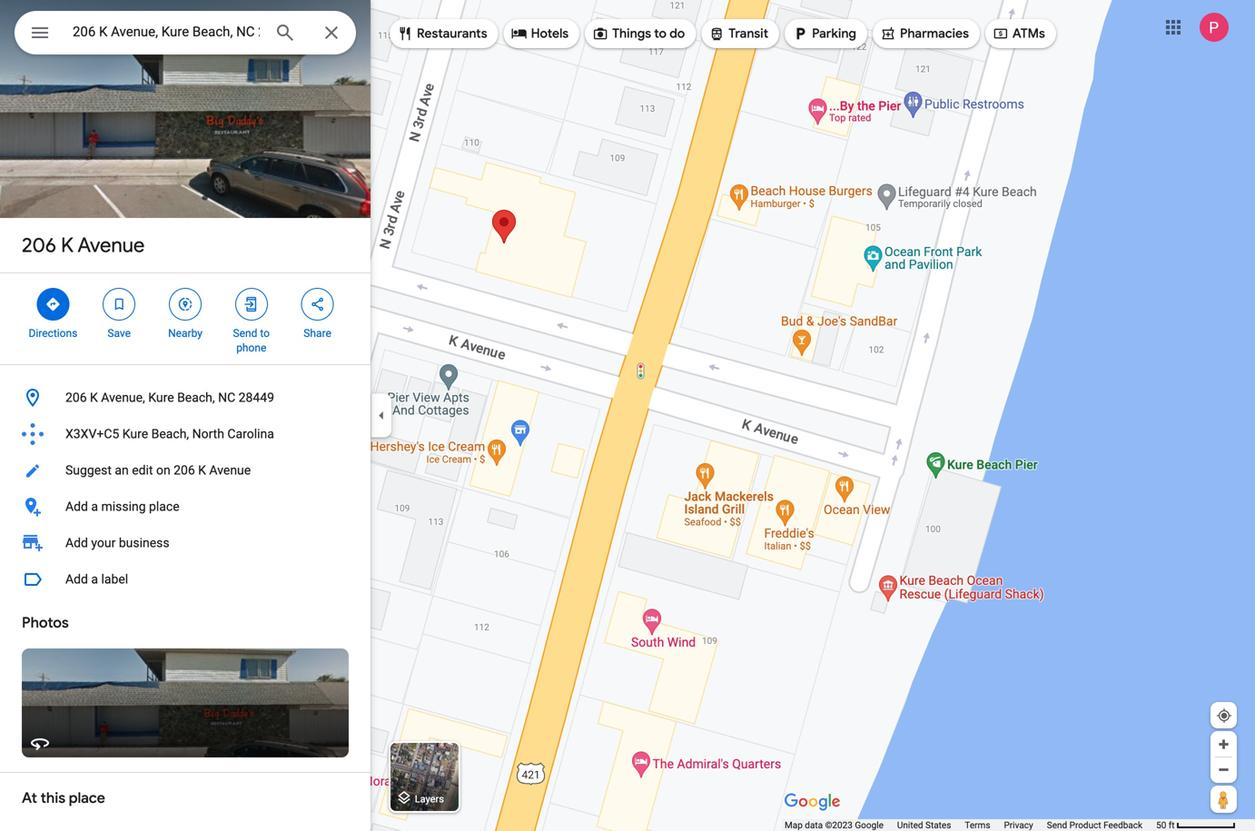 Task type: locate. For each thing, give the bounding box(es) containing it.
1 horizontal spatial k
[[90, 390, 98, 405]]

28449
[[239, 390, 274, 405]]

business
[[119, 536, 170, 551]]


[[45, 294, 61, 314]]

directions
[[29, 327, 78, 340]]

place down on
[[149, 499, 180, 514]]

 parking
[[792, 24, 857, 44]]

k left avenue,
[[90, 390, 98, 405]]

collapse side panel image
[[372, 406, 392, 426]]

1 vertical spatial a
[[91, 572, 98, 587]]

this
[[40, 789, 65, 808]]

footer
[[785, 819, 1157, 831]]

1 add from the top
[[65, 499, 88, 514]]

avenue up 
[[78, 233, 145, 258]]

206 right on
[[174, 463, 195, 478]]

do
[[670, 25, 685, 42]]

1 vertical spatial kure
[[122, 427, 148, 442]]

a left label
[[91, 572, 98, 587]]

send for send product feedback
[[1047, 820, 1068, 831]]

2 vertical spatial add
[[65, 572, 88, 587]]

2 a from the top
[[91, 572, 98, 587]]

beach, left nc
[[177, 390, 215, 405]]

k down north
[[198, 463, 206, 478]]

0 vertical spatial send
[[233, 327, 257, 340]]

0 vertical spatial to
[[654, 25, 667, 42]]

206 up x3xv+c5
[[65, 390, 87, 405]]

map data ©2023 google
[[785, 820, 884, 831]]

50
[[1157, 820, 1167, 831]]

0 horizontal spatial k
[[61, 233, 73, 258]]

add a missing place
[[65, 499, 180, 514]]

1 vertical spatial place
[[69, 789, 105, 808]]


[[243, 294, 260, 314]]

206 k avenue, kure beach, nc 28449 button
[[0, 380, 371, 416]]


[[880, 24, 897, 44]]

206 inside "button"
[[174, 463, 195, 478]]

k
[[61, 233, 73, 258], [90, 390, 98, 405], [198, 463, 206, 478]]

avenue down carolina
[[209, 463, 251, 478]]

atms
[[1013, 25, 1045, 42]]

to inside  things to do
[[654, 25, 667, 42]]

edit
[[132, 463, 153, 478]]

ft
[[1169, 820, 1175, 831]]

map
[[785, 820, 803, 831]]

kure up the x3xv+c5 kure beach, north carolina
[[148, 390, 174, 405]]

1 horizontal spatial avenue
[[209, 463, 251, 478]]

send inside send to phone
[[233, 327, 257, 340]]

united states button
[[897, 819, 951, 831]]

 hotels
[[511, 24, 569, 44]]

add a label button
[[0, 561, 371, 598]]

k for avenue
[[61, 233, 73, 258]]

send up phone
[[233, 327, 257, 340]]

missing
[[101, 499, 146, 514]]

a left missing
[[91, 499, 98, 514]]


[[792, 24, 809, 44]]

2 horizontal spatial 206
[[174, 463, 195, 478]]

0 vertical spatial beach,
[[177, 390, 215, 405]]

footer containing map data ©2023 google
[[785, 819, 1157, 831]]

place inside button
[[149, 499, 180, 514]]

k inside button
[[90, 390, 98, 405]]

beach,
[[177, 390, 215, 405], [151, 427, 189, 442]]


[[397, 24, 413, 44]]

0 horizontal spatial place
[[69, 789, 105, 808]]

send inside button
[[1047, 820, 1068, 831]]

 transit
[[709, 24, 769, 44]]

1 vertical spatial send
[[1047, 820, 1068, 831]]

place
[[149, 499, 180, 514], [69, 789, 105, 808]]

kure inside button
[[148, 390, 174, 405]]

send
[[233, 327, 257, 340], [1047, 820, 1068, 831]]

add for add a missing place
[[65, 499, 88, 514]]

2 add from the top
[[65, 536, 88, 551]]

nearby
[[168, 327, 203, 340]]


[[511, 24, 527, 44]]

0 vertical spatial a
[[91, 499, 98, 514]]

zoom out image
[[1217, 763, 1231, 777]]

data
[[805, 820, 823, 831]]


[[309, 294, 326, 314]]

add left label
[[65, 572, 88, 587]]

None field
[[73, 21, 260, 43]]

add down the suggest at bottom left
[[65, 499, 88, 514]]

a for label
[[91, 572, 98, 587]]

save
[[108, 327, 131, 340]]

2 vertical spatial 206
[[174, 463, 195, 478]]

google account: payton hansen  
(payton.hansen@adept.ai) image
[[1200, 13, 1229, 42]]

suggest
[[65, 463, 112, 478]]

show street view coverage image
[[1211, 786, 1237, 813]]

on
[[156, 463, 170, 478]]

2 vertical spatial k
[[198, 463, 206, 478]]

0 vertical spatial kure
[[148, 390, 174, 405]]

1 horizontal spatial to
[[654, 25, 667, 42]]

label
[[101, 572, 128, 587]]

1 horizontal spatial place
[[149, 499, 180, 514]]

0 vertical spatial 206
[[22, 233, 56, 258]]

k for avenue,
[[90, 390, 98, 405]]

0 vertical spatial add
[[65, 499, 88, 514]]

206 up  in the left of the page
[[22, 233, 56, 258]]

1 horizontal spatial 206
[[65, 390, 87, 405]]

kure
[[148, 390, 174, 405], [122, 427, 148, 442]]


[[592, 24, 609, 44]]

50 ft
[[1157, 820, 1175, 831]]

0 vertical spatial place
[[149, 499, 180, 514]]

place right this
[[69, 789, 105, 808]]

share
[[304, 327, 331, 340]]

1 horizontal spatial send
[[1047, 820, 1068, 831]]

206 inside button
[[65, 390, 87, 405]]

a
[[91, 499, 98, 514], [91, 572, 98, 587]]

1 vertical spatial add
[[65, 536, 88, 551]]

add left the your
[[65, 536, 88, 551]]

1 vertical spatial avenue
[[209, 463, 251, 478]]

©2023
[[825, 820, 853, 831]]

206 k avenue main content
[[0, 0, 371, 831]]

1 a from the top
[[91, 499, 98, 514]]

add a label
[[65, 572, 128, 587]]


[[111, 294, 127, 314]]

1 vertical spatial k
[[90, 390, 98, 405]]

1 vertical spatial to
[[260, 327, 270, 340]]

add
[[65, 499, 88, 514], [65, 536, 88, 551], [65, 572, 88, 587]]

2 horizontal spatial k
[[198, 463, 206, 478]]

0 vertical spatial k
[[61, 233, 73, 258]]

to
[[654, 25, 667, 42], [260, 327, 270, 340]]

x3xv+c5 kure beach, north carolina button
[[0, 416, 371, 452]]

206
[[22, 233, 56, 258], [65, 390, 87, 405], [174, 463, 195, 478]]

0 horizontal spatial to
[[260, 327, 270, 340]]

1 vertical spatial 206
[[65, 390, 87, 405]]

beach, down "206 k avenue, kure beach, nc 28449"
[[151, 427, 189, 442]]

send left product
[[1047, 820, 1068, 831]]

1 vertical spatial beach,
[[151, 427, 189, 442]]

google
[[855, 820, 884, 831]]

to up phone
[[260, 327, 270, 340]]

0 horizontal spatial 206
[[22, 233, 56, 258]]

 things to do
[[592, 24, 685, 44]]

avenue
[[78, 233, 145, 258], [209, 463, 251, 478]]

to left do
[[654, 25, 667, 42]]

carolina
[[227, 427, 274, 442]]

0 horizontal spatial send
[[233, 327, 257, 340]]

kure up edit
[[122, 427, 148, 442]]

3 add from the top
[[65, 572, 88, 587]]

send product feedback button
[[1047, 819, 1143, 831]]

zoom in image
[[1217, 738, 1231, 751]]

0 horizontal spatial avenue
[[78, 233, 145, 258]]

avenue inside "button"
[[209, 463, 251, 478]]

k up  in the left of the page
[[61, 233, 73, 258]]

privacy
[[1004, 820, 1034, 831]]



Task type: describe. For each thing, give the bounding box(es) containing it.

[[709, 24, 725, 44]]

to inside send to phone
[[260, 327, 270, 340]]

send product feedback
[[1047, 820, 1143, 831]]

add your business
[[65, 536, 170, 551]]

beach, inside button
[[177, 390, 215, 405]]

beach, inside button
[[151, 427, 189, 442]]

206 for 206 k avenue, kure beach, nc 28449
[[65, 390, 87, 405]]

suggest an edit on 206 k avenue
[[65, 463, 251, 478]]

 restaurants
[[397, 24, 488, 44]]

phone
[[236, 342, 267, 354]]

206 for 206 k avenue
[[22, 233, 56, 258]]

parking
[[812, 25, 857, 42]]

a for missing
[[91, 499, 98, 514]]

 button
[[15, 11, 65, 58]]

at
[[22, 789, 37, 808]]

privacy button
[[1004, 819, 1034, 831]]


[[993, 24, 1009, 44]]

k inside "button"
[[198, 463, 206, 478]]

add a missing place button
[[0, 489, 371, 525]]

206 k avenue
[[22, 233, 145, 258]]

footer inside google maps element
[[785, 819, 1157, 831]]

photos
[[22, 614, 69, 632]]

terms button
[[965, 819, 991, 831]]

suggest an edit on 206 k avenue button
[[0, 452, 371, 489]]

none field inside the '206 k avenue, kure beach, nc 28449' field
[[73, 21, 260, 43]]

206 k avenue, kure beach, nc 28449
[[65, 390, 274, 405]]

actions for 206 k avenue region
[[0, 273, 371, 364]]

send for send to phone
[[233, 327, 257, 340]]

 pharmacies
[[880, 24, 969, 44]]

hotels
[[531, 25, 569, 42]]

x3xv+c5 kure beach, north carolina
[[65, 427, 274, 442]]

an
[[115, 463, 129, 478]]

terms
[[965, 820, 991, 831]]

0 vertical spatial avenue
[[78, 233, 145, 258]]

google maps element
[[0, 0, 1255, 831]]

add your business link
[[0, 525, 371, 561]]

kure inside button
[[122, 427, 148, 442]]

avenue,
[[101, 390, 145, 405]]

send to phone
[[233, 327, 270, 354]]

add for add your business
[[65, 536, 88, 551]]

add for add a label
[[65, 572, 88, 587]]

 search field
[[15, 11, 356, 58]]

pharmacies
[[900, 25, 969, 42]]

x3xv+c5
[[65, 427, 119, 442]]

layers
[[415, 793, 444, 805]]

nc
[[218, 390, 235, 405]]

show your location image
[[1216, 708, 1233, 724]]

north
[[192, 427, 224, 442]]

states
[[926, 820, 951, 831]]


[[29, 20, 51, 46]]

feedback
[[1104, 820, 1143, 831]]

restaurants
[[417, 25, 488, 42]]

united states
[[897, 820, 951, 831]]

 atms
[[993, 24, 1045, 44]]


[[177, 294, 193, 314]]

your
[[91, 536, 116, 551]]

united
[[897, 820, 923, 831]]

at this place
[[22, 789, 105, 808]]

product
[[1070, 820, 1102, 831]]

50 ft button
[[1157, 820, 1236, 831]]

206 K Avenue, Kure Beach, NC 28449 field
[[15, 11, 356, 55]]

things
[[612, 25, 651, 42]]

transit
[[729, 25, 769, 42]]



Task type: vqa. For each thing, say whether or not it's contained in the screenshot.


